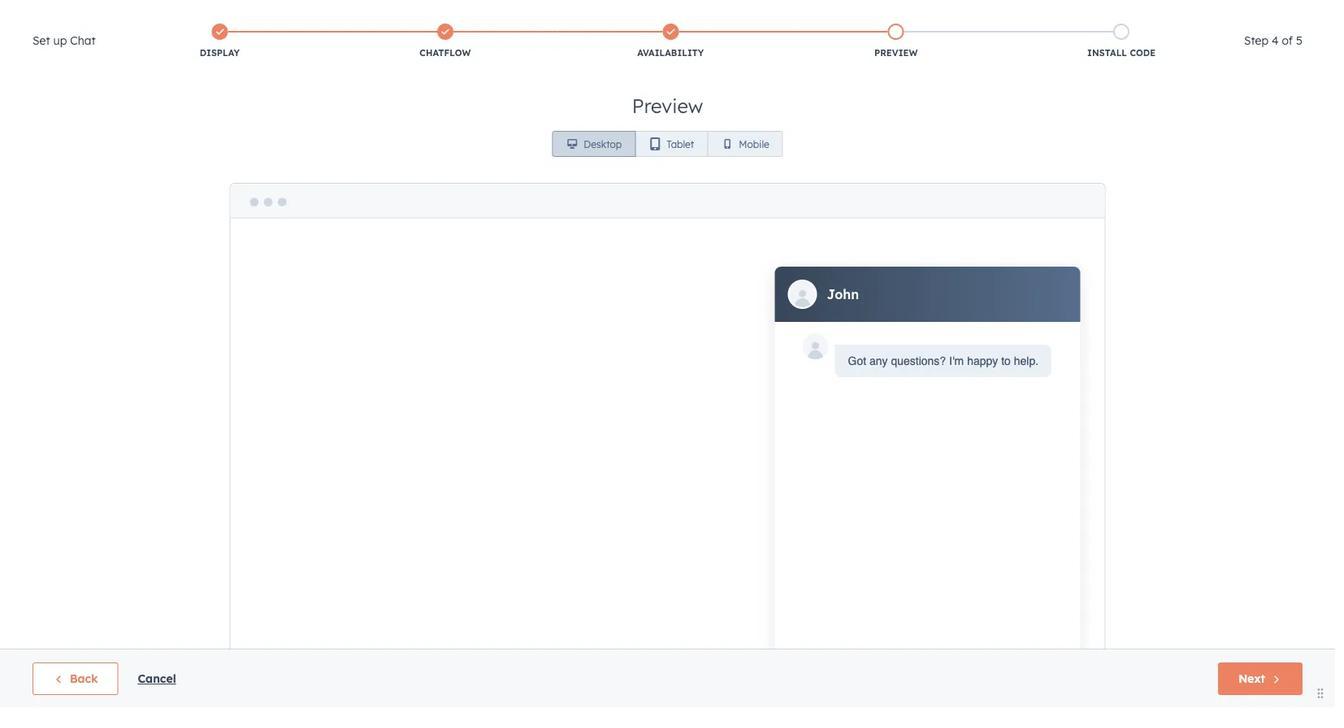 Task type: vqa. For each thing, say whether or not it's contained in the screenshot.
Preview in the list item
yes



Task type: describe. For each thing, give the bounding box(es) containing it.
preview inside 'list item'
[[875, 47, 918, 59]]

mobile
[[739, 138, 770, 150]]

install
[[1088, 47, 1128, 59]]

back
[[70, 671, 98, 686]]

preview list item
[[784, 20, 1009, 63]]

tablet button
[[635, 131, 708, 157]]

step 4 of 5
[[1244, 33, 1303, 48]]

chatflow
[[420, 47, 471, 59]]

5
[[1297, 33, 1303, 48]]

agent says: got any questions? i'm happy to help. element
[[848, 351, 1039, 371]]

set
[[33, 33, 50, 48]]

set up chat
[[33, 33, 96, 48]]

got
[[848, 355, 867, 368]]

availability completed list item
[[558, 20, 784, 63]]

list containing display
[[107, 20, 1235, 63]]

4 menu item from the left
[[1090, 0, 1127, 26]]

chatflow completed list item
[[333, 20, 558, 63]]

group containing desktop
[[552, 131, 783, 157]]

3 menu item from the left
[[1059, 0, 1090, 26]]

1 menu item from the left
[[969, 0, 1055, 26]]

happy
[[967, 355, 998, 368]]

mobile button
[[707, 131, 783, 157]]

4
[[1272, 33, 1279, 48]]

tablet
[[667, 138, 694, 150]]

0 horizontal spatial preview
[[632, 93, 703, 118]]



Task type: locate. For each thing, give the bounding box(es) containing it.
next
[[1239, 671, 1266, 686]]

install code
[[1088, 47, 1156, 59]]

i'm
[[949, 355, 964, 368]]

next button
[[1219, 663, 1303, 695]]

chat
[[70, 33, 96, 48]]

cancel
[[138, 671, 176, 686]]

0 vertical spatial preview
[[875, 47, 918, 59]]

search button
[[1293, 34, 1321, 62]]

step
[[1244, 33, 1269, 48]]

1 vertical spatial preview
[[632, 93, 703, 118]]

set up chat heading
[[33, 31, 96, 50]]

preview
[[875, 47, 918, 59], [632, 93, 703, 118]]

help.
[[1014, 355, 1039, 368]]

john
[[827, 286, 859, 303]]

2 menu item from the left
[[1055, 0, 1059, 26]]

5 menu item from the left
[[1127, 0, 1158, 26]]

up
[[53, 33, 67, 48]]

cancel button
[[138, 669, 176, 689]]

menu item
[[969, 0, 1055, 26], [1055, 0, 1059, 26], [1059, 0, 1090, 26], [1090, 0, 1127, 26], [1127, 0, 1158, 26]]

list
[[107, 20, 1235, 63]]

display
[[200, 47, 240, 59]]

code
[[1130, 47, 1156, 59]]

group
[[552, 131, 783, 157]]

menu
[[969, 0, 1316, 26]]

desktop
[[584, 138, 622, 150]]

1 horizontal spatial preview
[[875, 47, 918, 59]]

search image
[[1301, 42, 1313, 54]]

desktop button
[[552, 131, 636, 157]]

install code list item
[[1009, 20, 1235, 63]]

display completed list item
[[107, 20, 333, 63]]

of
[[1282, 33, 1293, 48]]

got any questions? i'm happy to help.
[[848, 355, 1039, 368]]

availability
[[637, 47, 704, 59]]

Search HubSpot search field
[[1107, 34, 1306, 62]]

back button
[[33, 663, 118, 695]]

any
[[870, 355, 888, 368]]

to
[[1002, 355, 1011, 368]]

questions?
[[891, 355, 946, 368]]



